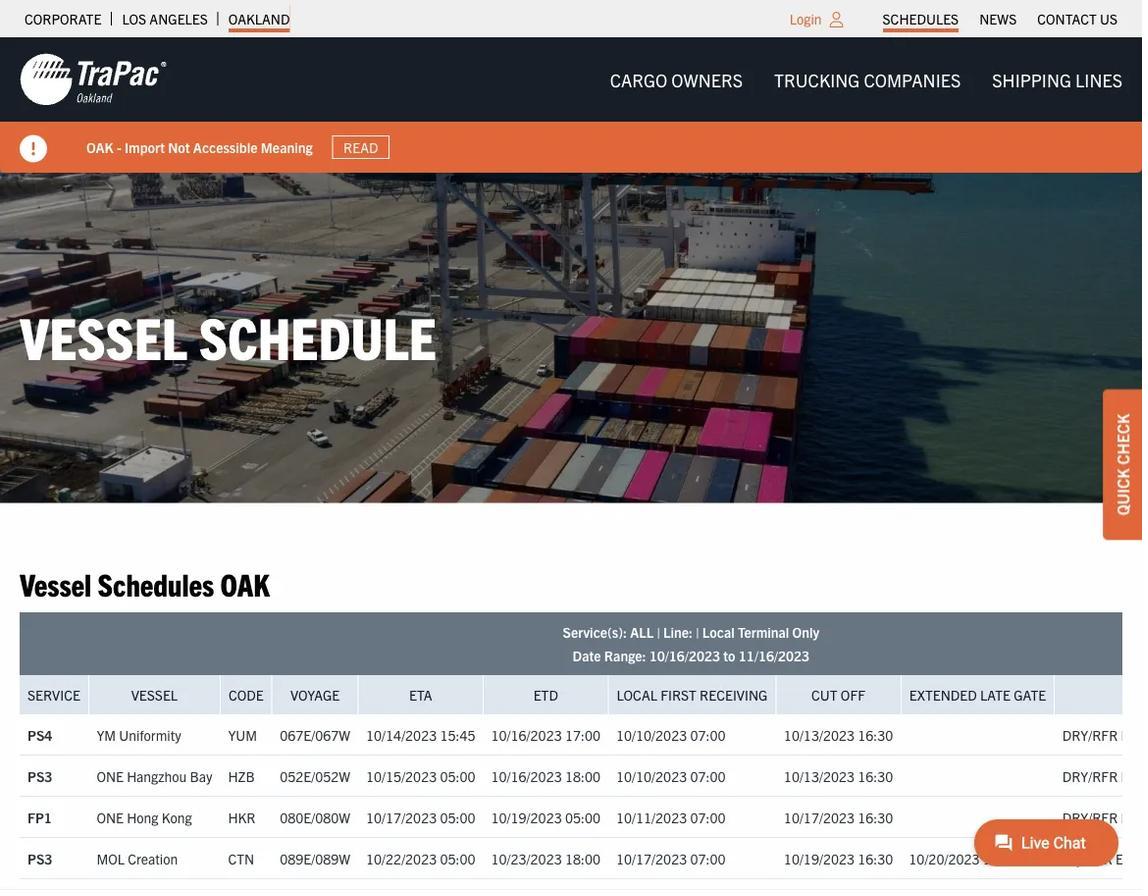Task type: describe. For each thing, give the bounding box(es) containing it.
meaning
[[261, 138, 313, 156]]

code
[[229, 686, 264, 704]]

10/22/2023
[[366, 850, 437, 867]]

052e/052w
[[280, 767, 350, 785]]

ym uniformity
[[97, 726, 181, 744]]

shipping lines
[[993, 68, 1123, 90]]

10/17/2023 05:00
[[366, 808, 476, 826]]

1 vertical spatial oak
[[220, 564, 270, 602]]

hkr
[[228, 808, 256, 826]]

trucking
[[775, 68, 860, 90]]

trucking companies link
[[759, 60, 977, 99]]

cargo owners
[[610, 68, 743, 90]]

dry/rfr
[[1063, 850, 1113, 867]]

one hong kong
[[97, 808, 192, 826]]

07:00 for 10/16/2023 17:00
[[690, 726, 726, 744]]

dry/rfr for 10/16/2023 17:00
[[1063, 726, 1118, 744]]

10/11/2023
[[616, 808, 687, 826]]

receiving
[[700, 686, 768, 704]]

terminal
[[738, 623, 790, 641]]

1 horizontal spatial schedules
[[883, 10, 959, 27]]

erd for 10/16/2023 18:00
[[1121, 767, 1143, 785]]

ps3 for one hangzhou bay
[[27, 767, 52, 785]]

creation
[[128, 850, 178, 867]]

1 vertical spatial local
[[617, 686, 658, 704]]

solid image
[[20, 135, 47, 162]]

10/23/2023
[[491, 850, 562, 867]]

10/19/2023 05:00
[[491, 808, 601, 826]]

-
[[117, 138, 121, 156]]

mol
[[97, 850, 125, 867]]

10/17/2023 07:00
[[616, 850, 726, 867]]

10/10/2023 07:00 for 17:00
[[616, 726, 726, 744]]

hong
[[127, 808, 158, 826]]

not
[[168, 138, 190, 156]]

dry/rfr erd for 10/16/2023 18:00
[[1063, 767, 1143, 785]]

vessel for vessel schedule
[[20, 299, 188, 371]]

one for one hangzhou bay
[[97, 767, 124, 785]]

10/15/2023
[[366, 767, 437, 785]]

line:
[[664, 623, 693, 641]]

10/13/2023 for 10/16/2023 18:00
[[784, 767, 855, 785]]

us
[[1100, 10, 1118, 27]]

10/13/2023 for 10/16/2023 17:00
[[784, 726, 855, 744]]

05:00 for 10/19/2023 05:00
[[565, 808, 601, 826]]

extended late gate
[[910, 686, 1047, 704]]

gate
[[1014, 686, 1047, 704]]

0 horizontal spatial schedules
[[98, 564, 214, 602]]

dry/rfr erd 
[[1063, 850, 1143, 867]]

erd for 10/19/2023 05:00
[[1121, 808, 1143, 826]]

hangzhou
[[127, 767, 187, 785]]

read link
[[332, 135, 390, 159]]

off
[[841, 686, 866, 704]]

cargo
[[610, 68, 668, 90]]

vessel for vessel schedules oak
[[20, 564, 92, 602]]

import
[[125, 138, 165, 156]]

10/10/2023 for 18:00
[[616, 767, 687, 785]]

companies
[[864, 68, 961, 90]]

first
[[661, 686, 697, 704]]

service(s):
[[563, 623, 627, 641]]

10/16/2023 inside service(s): all | line: | local terminal only date range: 10/16/2023 to 11/16/2023
[[650, 647, 721, 665]]

read
[[344, 138, 378, 156]]

10/19/2023 16:30
[[784, 850, 894, 867]]

service
[[27, 686, 80, 704]]

lines
[[1076, 68, 1123, 90]]

erd for 10/23/2023 18:00
[[1116, 850, 1142, 867]]

accessible
[[193, 138, 258, 156]]

oakland
[[229, 10, 290, 27]]

los angeles
[[122, 10, 208, 27]]

10/23/2023 18:00
[[491, 850, 601, 867]]

owners
[[672, 68, 743, 90]]

hzb
[[228, 767, 255, 785]]

05:00 for 10/15/2023 05:00
[[440, 767, 476, 785]]

shipping
[[993, 68, 1072, 90]]

all
[[630, 623, 654, 641]]

10/17/2023 for 10/17/2023 16:30
[[784, 808, 855, 826]]

10/16/2023 18:00
[[491, 767, 601, 785]]

one hangzhou bay
[[97, 767, 212, 785]]

vessel schedule
[[20, 299, 437, 371]]

dry/rfr erd for 10/16/2023 17:00
[[1063, 726, 1143, 744]]

check
[[1113, 414, 1133, 465]]

07:00 for 10/16/2023 18:00
[[690, 767, 726, 785]]

shipping lines link
[[977, 60, 1139, 99]]

067e/067w
[[280, 726, 350, 744]]

erd for 10/16/2023 17:00
[[1121, 726, 1143, 744]]

mol creation
[[97, 850, 178, 867]]

news link
[[980, 5, 1017, 32]]

quick
[[1113, 469, 1133, 516]]

extended
[[910, 686, 977, 704]]

schedules link
[[883, 5, 959, 32]]

10/17/2023 for 10/17/2023 05:00
[[366, 808, 437, 826]]



Task type: vqa. For each thing, say whether or not it's contained in the screenshot.
ONE Hangzhou Bay PS3
yes



Task type: locate. For each thing, give the bounding box(es) containing it.
10/17/2023
[[366, 808, 437, 826], [784, 808, 855, 826], [616, 850, 687, 867]]

10/17/2023 up 10/19/2023 16:30
[[784, 808, 855, 826]]

dry/rfr erd
[[1063, 726, 1143, 744], [1063, 767, 1143, 785], [1063, 808, 1143, 826]]

10/13/2023 down cut
[[784, 726, 855, 744]]

cut off
[[812, 686, 866, 704]]

05:00 for 10/17/2023 05:00
[[440, 808, 476, 826]]

0 horizontal spatial 10/19/2023
[[491, 808, 562, 826]]

16:30 for 10/23/2023 18:00
[[858, 850, 894, 867]]

07:00 up 10/17/2023 07:00
[[690, 808, 726, 826]]

2 dry/rfr erd from the top
[[1063, 767, 1143, 785]]

0 vertical spatial one
[[97, 767, 124, 785]]

10/20/2023 16:30
[[909, 850, 1019, 867]]

0 horizontal spatial local
[[617, 686, 658, 704]]

1 one from the top
[[97, 767, 124, 785]]

contact us link
[[1038, 5, 1118, 32]]

10/13/2023
[[784, 726, 855, 744], [784, 767, 855, 785]]

10/17/2023 down 10/11/2023
[[616, 850, 687, 867]]

1 07:00 from the top
[[690, 726, 726, 744]]

los angeles link
[[122, 5, 208, 32]]

1 ps3 from the top
[[27, 767, 52, 785]]

07:00 down "local first receiving"
[[690, 726, 726, 744]]

erd
[[1121, 726, 1143, 744], [1121, 767, 1143, 785], [1121, 808, 1143, 826], [1116, 850, 1142, 867]]

range:
[[605, 647, 646, 665]]

1 vertical spatial dry/rfr erd
[[1063, 767, 1143, 785]]

0 vertical spatial schedules
[[883, 10, 959, 27]]

1 10/10/2023 07:00 from the top
[[616, 726, 726, 744]]

2 vertical spatial vessel
[[131, 686, 178, 704]]

0 vertical spatial 10/16/2023
[[650, 647, 721, 665]]

2 10/10/2023 from the top
[[616, 767, 687, 785]]

ctn
[[228, 850, 254, 867]]

10/10/2023 07:00
[[616, 726, 726, 744], [616, 767, 726, 785]]

1 vertical spatial 10/13/2023 16:30
[[784, 767, 894, 785]]

dry/rfr
[[1063, 726, 1118, 744], [1063, 767, 1118, 785], [1063, 808, 1118, 826]]

1 dry/rfr from the top
[[1063, 726, 1118, 744]]

07:00 for 10/19/2023 05:00
[[690, 808, 726, 826]]

10/17/2023 up the 10/22/2023
[[366, 808, 437, 826]]

2 10/10/2023 07:00 from the top
[[616, 767, 726, 785]]

10/16/2023
[[650, 647, 721, 665], [491, 726, 562, 744], [491, 767, 562, 785]]

0 vertical spatial vessel
[[20, 299, 188, 371]]

0 vertical spatial 10/13/2023 16:30
[[784, 726, 894, 744]]

uniformity
[[119, 726, 181, 744]]

0 vertical spatial 10/10/2023
[[616, 726, 687, 744]]

yum
[[228, 726, 257, 744]]

corporate
[[25, 10, 101, 27]]

ps3 for mol creation
[[27, 850, 52, 867]]

2 10/13/2023 from the top
[[784, 767, 855, 785]]

05:00 down 15:45
[[440, 767, 476, 785]]

16:30 for 10/16/2023 18:00
[[858, 767, 894, 785]]

2 07:00 from the top
[[690, 767, 726, 785]]

1 vertical spatial one
[[97, 808, 124, 826]]

0 vertical spatial 10/19/2023
[[491, 808, 562, 826]]

late
[[981, 686, 1011, 704]]

10/10/2023 07:00 up 10/11/2023 07:00
[[616, 767, 726, 785]]

0 vertical spatial 10/10/2023 07:00
[[616, 726, 726, 744]]

17:00
[[565, 726, 601, 744]]

1 10/13/2023 16:30 from the top
[[784, 726, 894, 744]]

ps4
[[27, 726, 52, 744]]

| right line:
[[696, 623, 700, 641]]

0 vertical spatial 18:00
[[565, 767, 601, 785]]

ps3 down ps4
[[27, 767, 52, 785]]

news
[[980, 10, 1017, 27]]

4 07:00 from the top
[[690, 850, 726, 867]]

0 horizontal spatial oak
[[86, 138, 114, 156]]

eta
[[409, 686, 432, 704]]

1 horizontal spatial local
[[703, 623, 735, 641]]

angeles
[[150, 10, 208, 27]]

only
[[793, 623, 820, 641]]

1 vertical spatial schedules
[[98, 564, 214, 602]]

05:00 for 10/22/2023 05:00
[[440, 850, 476, 867]]

contact us
[[1038, 10, 1118, 27]]

16:30 up 10/17/2023 16:30
[[858, 767, 894, 785]]

16:30 down 'off'
[[858, 726, 894, 744]]

1 vertical spatial 10/16/2023
[[491, 726, 562, 744]]

18:00 down 10/19/2023 05:00
[[565, 850, 601, 867]]

contact
[[1038, 10, 1097, 27]]

1 vertical spatial ps3
[[27, 850, 52, 867]]

18:00 for 10/23/2023 18:00
[[565, 850, 601, 867]]

local first receiving
[[617, 686, 768, 704]]

1 vertical spatial menu bar
[[594, 60, 1139, 99]]

0 vertical spatial oak
[[86, 138, 114, 156]]

10/22/2023 05:00
[[366, 850, 476, 867]]

10/15/2023 05:00
[[366, 767, 476, 785]]

0 vertical spatial 10/13/2023
[[784, 726, 855, 744]]

1 horizontal spatial 10/19/2023
[[784, 850, 855, 867]]

1 horizontal spatial 10/17/2023
[[616, 850, 687, 867]]

1 vertical spatial vessel
[[20, 564, 92, 602]]

10/19/2023 up 10/23/2023
[[491, 808, 562, 826]]

16:30 up 10/19/2023 16:30
[[858, 808, 894, 826]]

10/17/2023 for 10/17/2023 07:00
[[616, 850, 687, 867]]

2 ps3 from the top
[[27, 850, 52, 867]]

07:00 down 10/11/2023 07:00
[[690, 850, 726, 867]]

10/16/2023 for 10/16/2023 17:00
[[491, 726, 562, 744]]

one for one hong kong
[[97, 808, 124, 826]]

10/16/2023 down 10/16/2023 17:00
[[491, 767, 562, 785]]

los
[[122, 10, 146, 27]]

16:30 for 10/19/2023 05:00
[[858, 808, 894, 826]]

1 10/13/2023 from the top
[[784, 726, 855, 744]]

10/10/2023 down 'first'
[[616, 726, 687, 744]]

quick check
[[1113, 414, 1133, 516]]

18:00 for 10/16/2023 18:00
[[565, 767, 601, 785]]

light image
[[830, 12, 844, 27]]

vessel schedules oak
[[20, 564, 270, 602]]

10/19/2023 for 10/19/2023 05:00
[[491, 808, 562, 826]]

1 18:00 from the top
[[565, 767, 601, 785]]

05:00 down 10/17/2023 05:00
[[440, 850, 476, 867]]

kong
[[162, 808, 192, 826]]

| right all
[[657, 623, 660, 641]]

local inside service(s): all | line: | local terminal only date range: 10/16/2023 to 11/16/2023
[[703, 623, 735, 641]]

15:45
[[440, 726, 476, 744]]

1 vertical spatial 10/10/2023 07:00
[[616, 767, 726, 785]]

cargo owners link
[[594, 60, 759, 99]]

18:00 down the 17:00
[[565, 767, 601, 785]]

0 vertical spatial dry/rfr erd
[[1063, 726, 1143, 744]]

ps3 down fp1
[[27, 850, 52, 867]]

2 vertical spatial dry/rfr
[[1063, 808, 1118, 826]]

1 vertical spatial 10/19/2023
[[784, 850, 855, 867]]

oakland image
[[20, 52, 167, 107]]

10/10/2023 for 17:00
[[616, 726, 687, 744]]

oak inside banner
[[86, 138, 114, 156]]

bay
[[190, 767, 212, 785]]

10/14/2023 15:45
[[366, 726, 476, 744]]

10/16/2023 down etd
[[491, 726, 562, 744]]

2 18:00 from the top
[[565, 850, 601, 867]]

1 vertical spatial 18:00
[[565, 850, 601, 867]]

10/19/2023 for 10/19/2023 16:30
[[784, 850, 855, 867]]

07:00 up 10/11/2023 07:00
[[690, 767, 726, 785]]

10/19/2023 down 10/17/2023 16:30
[[784, 850, 855, 867]]

local
[[703, 623, 735, 641], [617, 686, 658, 704]]

corporate link
[[25, 5, 101, 32]]

one down ym
[[97, 767, 124, 785]]

etd
[[534, 686, 558, 704]]

16:30 down 10/17/2023 16:30
[[858, 850, 894, 867]]

10/11/2023 07:00
[[616, 808, 726, 826]]

0 vertical spatial local
[[703, 623, 735, 641]]

oak
[[86, 138, 114, 156], [220, 564, 270, 602]]

cut
[[812, 686, 838, 704]]

0 vertical spatial menu bar
[[873, 5, 1128, 32]]

10/16/2023 for 10/16/2023 18:00
[[491, 767, 562, 785]]

banner containing cargo owners
[[0, 37, 1143, 173]]

1 | from the left
[[657, 623, 660, 641]]

0 vertical spatial ps3
[[27, 767, 52, 785]]

banner
[[0, 37, 1143, 173]]

16:30
[[858, 726, 894, 744], [858, 767, 894, 785], [858, 808, 894, 826], [858, 850, 894, 867], [983, 850, 1019, 867]]

10/13/2023 16:30 down cut off
[[784, 726, 894, 744]]

voyage
[[291, 686, 340, 704]]

vessel
[[20, 299, 188, 371], [20, 564, 92, 602], [131, 686, 178, 704]]

service(s): all | line: | local terminal only date range: 10/16/2023 to 11/16/2023
[[563, 623, 820, 665]]

089e/089w
[[280, 850, 350, 867]]

oakland link
[[229, 5, 290, 32]]

10/13/2023 16:30 up 10/17/2023 16:30
[[784, 767, 894, 785]]

2 dry/rfr from the top
[[1063, 767, 1118, 785]]

login link
[[790, 10, 822, 27]]

oak - import not accessible meaning
[[86, 138, 313, 156]]

0 vertical spatial dry/rfr
[[1063, 726, 1118, 744]]

one left hong on the left of page
[[97, 808, 124, 826]]

menu bar up shipping
[[873, 5, 1128, 32]]

10/13/2023 16:30 for 17:00
[[784, 726, 894, 744]]

1 10/10/2023 from the top
[[616, 726, 687, 744]]

1 horizontal spatial oak
[[220, 564, 270, 602]]

10/13/2023 16:30
[[784, 726, 894, 744], [784, 767, 894, 785]]

2 vertical spatial dry/rfr erd
[[1063, 808, 1143, 826]]

dry/rfr for 10/19/2023 05:00
[[1063, 808, 1118, 826]]

10/16/2023 17:00
[[491, 726, 601, 744]]

16:30 for 10/16/2023 17:00
[[858, 726, 894, 744]]

2 | from the left
[[696, 623, 700, 641]]

10/16/2023 down line:
[[650, 647, 721, 665]]

login
[[790, 10, 822, 27]]

1 vertical spatial 10/13/2023
[[784, 767, 855, 785]]

1 horizontal spatial |
[[696, 623, 700, 641]]

10/20/2023
[[909, 850, 980, 867]]

0 horizontal spatial 10/17/2023
[[366, 808, 437, 826]]

local up 'to'
[[703, 623, 735, 641]]

schedule
[[199, 299, 437, 371]]

dry/rfr erd for 10/19/2023 05:00
[[1063, 808, 1143, 826]]

18:00
[[565, 767, 601, 785], [565, 850, 601, 867]]

schedules
[[883, 10, 959, 27], [98, 564, 214, 602]]

1 vertical spatial dry/rfr
[[1063, 767, 1118, 785]]

menu bar
[[873, 5, 1128, 32], [594, 60, 1139, 99]]

dry/rfr for 10/16/2023 18:00
[[1063, 767, 1118, 785]]

3 dry/rfr erd from the top
[[1063, 808, 1143, 826]]

2 horizontal spatial 10/17/2023
[[784, 808, 855, 826]]

05:00 down "10/15/2023 05:00"
[[440, 808, 476, 826]]

080e/080w
[[280, 808, 350, 826]]

menu bar inside banner
[[594, 60, 1139, 99]]

10/19/2023
[[491, 808, 562, 826], [784, 850, 855, 867]]

1 dry/rfr erd from the top
[[1063, 726, 1143, 744]]

10/10/2023 07:00 for 18:00
[[616, 767, 726, 785]]

16:30 right 10/20/2023 on the bottom right of page
[[983, 850, 1019, 867]]

1 vertical spatial 10/10/2023
[[616, 767, 687, 785]]

3 dry/rfr from the top
[[1063, 808, 1118, 826]]

10/13/2023 16:30 for 18:00
[[784, 767, 894, 785]]

07:00 for 10/23/2023 18:00
[[690, 850, 726, 867]]

05:00 up "10/23/2023 18:00"
[[565, 808, 601, 826]]

10/10/2023 up 10/11/2023
[[616, 767, 687, 785]]

2 one from the top
[[97, 808, 124, 826]]

2 10/13/2023 16:30 from the top
[[784, 767, 894, 785]]

10/10/2023
[[616, 726, 687, 744], [616, 767, 687, 785]]

menu bar containing schedules
[[873, 5, 1128, 32]]

10/14/2023
[[366, 726, 437, 744]]

|
[[657, 623, 660, 641], [696, 623, 700, 641]]

menu bar down light image
[[594, 60, 1139, 99]]

11/16/2023
[[739, 647, 810, 665]]

0 horizontal spatial |
[[657, 623, 660, 641]]

menu bar containing cargo owners
[[594, 60, 1139, 99]]

local down range:
[[617, 686, 658, 704]]

to
[[724, 647, 736, 665]]

10/10/2023 07:00 down 'first'
[[616, 726, 726, 744]]

3 07:00 from the top
[[690, 808, 726, 826]]

date
[[573, 647, 601, 665]]

trucking companies
[[775, 68, 961, 90]]

2 vertical spatial 10/16/2023
[[491, 767, 562, 785]]

10/13/2023 up 10/17/2023 16:30
[[784, 767, 855, 785]]



